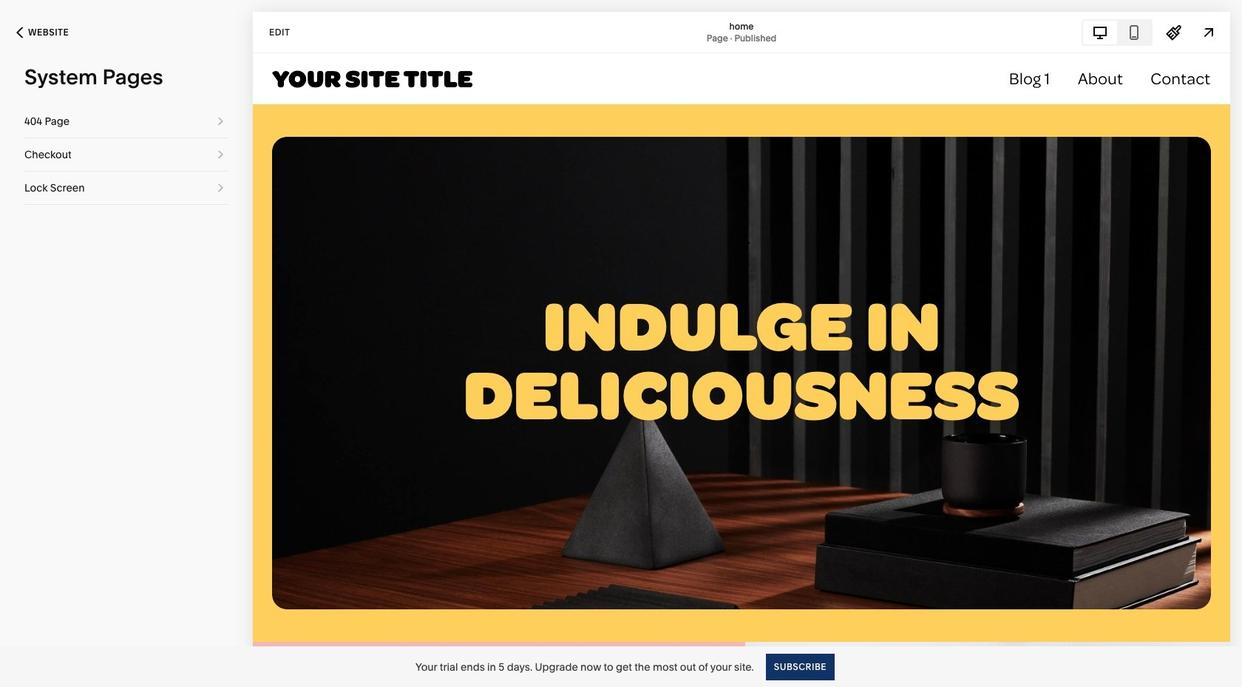 Task type: vqa. For each thing, say whether or not it's contained in the screenshot.
style image
yes



Task type: locate. For each thing, give the bounding box(es) containing it.
1 vertical spatial chevron small right image
[[212, 180, 229, 196]]

1 chevron small right image from the top
[[212, 146, 229, 163]]

tab list
[[1084, 20, 1152, 44]]

0 vertical spatial chevron small right image
[[212, 146, 229, 163]]

site preview image
[[1201, 24, 1218, 40]]

chevron small right image
[[212, 146, 229, 163], [212, 180, 229, 196]]



Task type: describe. For each thing, give the bounding box(es) containing it.
chevron small right image
[[212, 113, 229, 129]]

mobile image
[[1127, 24, 1143, 40]]

style image
[[1167, 24, 1183, 40]]

2 chevron small right image from the top
[[212, 180, 229, 196]]

desktop image
[[1093, 24, 1109, 40]]



